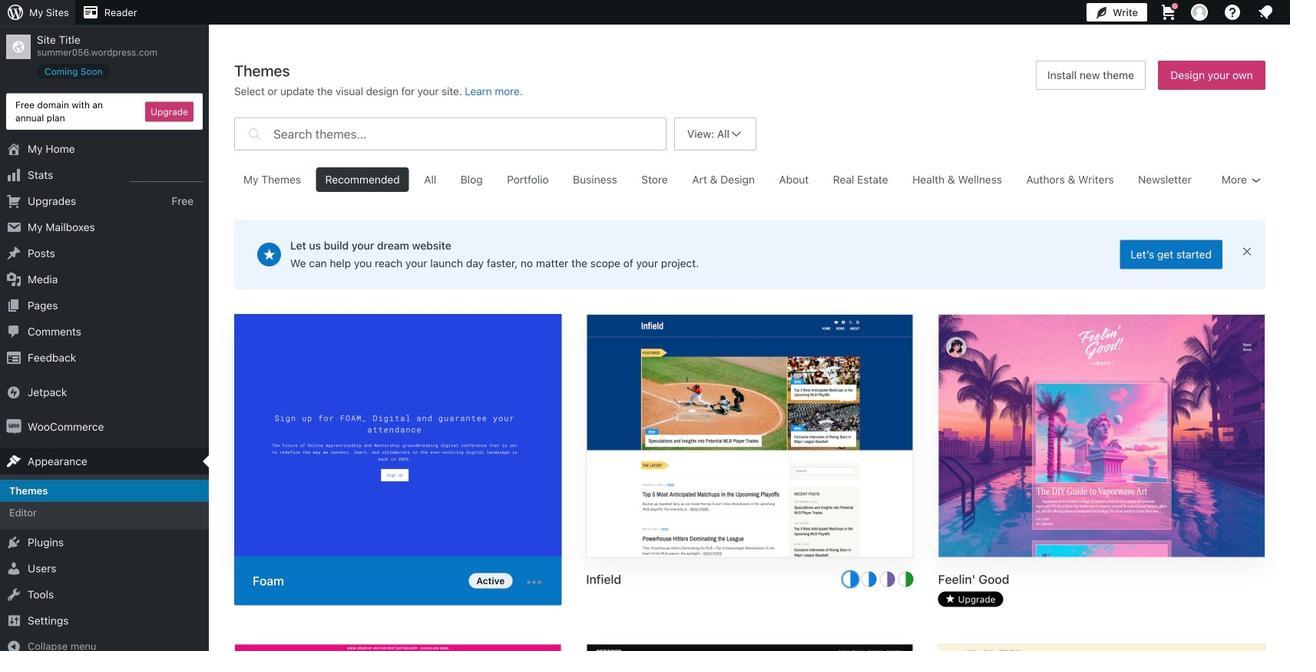 Task type: vqa. For each thing, say whether or not it's contained in the screenshot.
plugin icon
no



Task type: describe. For each thing, give the bounding box(es) containing it.
my shopping cart image
[[1160, 3, 1178, 22]]

inspired by the iconic worlds of minecraft and minetest, bedrock is a blog theme that reminds the immersive experience of these games. image
[[587, 645, 913, 651]]

a passionate sports fan blog celebrating your favorite game. image
[[587, 315, 913, 559]]

more options for theme foam image
[[525, 573, 543, 592]]

1 img image from the top
[[6, 385, 22, 400]]

2 img image from the top
[[6, 419, 22, 435]]

dismiss image
[[1241, 245, 1253, 258]]



Task type: locate. For each thing, give the bounding box(es) containing it.
0 vertical spatial img image
[[6, 385, 22, 400]]

a cheerful wordpress blogging theme dedicated to all things homemade and delightful. image
[[939, 645, 1265, 651]]

None search field
[[234, 114, 667, 154]]

highest hourly views 0 image
[[130, 172, 203, 182]]

list item
[[1283, 78, 1290, 150], [1283, 150, 1290, 222], [1283, 222, 1290, 279]]

manage your notifications image
[[1256, 3, 1275, 22]]

help image
[[1223, 3, 1242, 22]]

img image
[[6, 385, 22, 400], [6, 419, 22, 435]]

my profile image
[[1191, 4, 1208, 21]]

a blog theme with a bold vaporwave aesthetic. its nostalgic atmosphere pays homage to the 80s and early 90s. image
[[939, 315, 1265, 559]]

foam is a simple theme that supports full-site editing. it comes with a set of minimal templates and design settings that can be manipulated through global styles. use it to build something beautiful. image
[[234, 314, 562, 560]]

cakely is a business theme perfect for bakers or cake makers with a vibrant colour. image
[[235, 645, 561, 651]]

3 list item from the top
[[1283, 222, 1290, 279]]

2 list item from the top
[[1283, 150, 1290, 222]]

1 list item from the top
[[1283, 78, 1290, 150]]

open search image
[[244, 114, 264, 154]]

Search search field
[[273, 118, 666, 150]]

1 vertical spatial img image
[[6, 419, 22, 435]]



